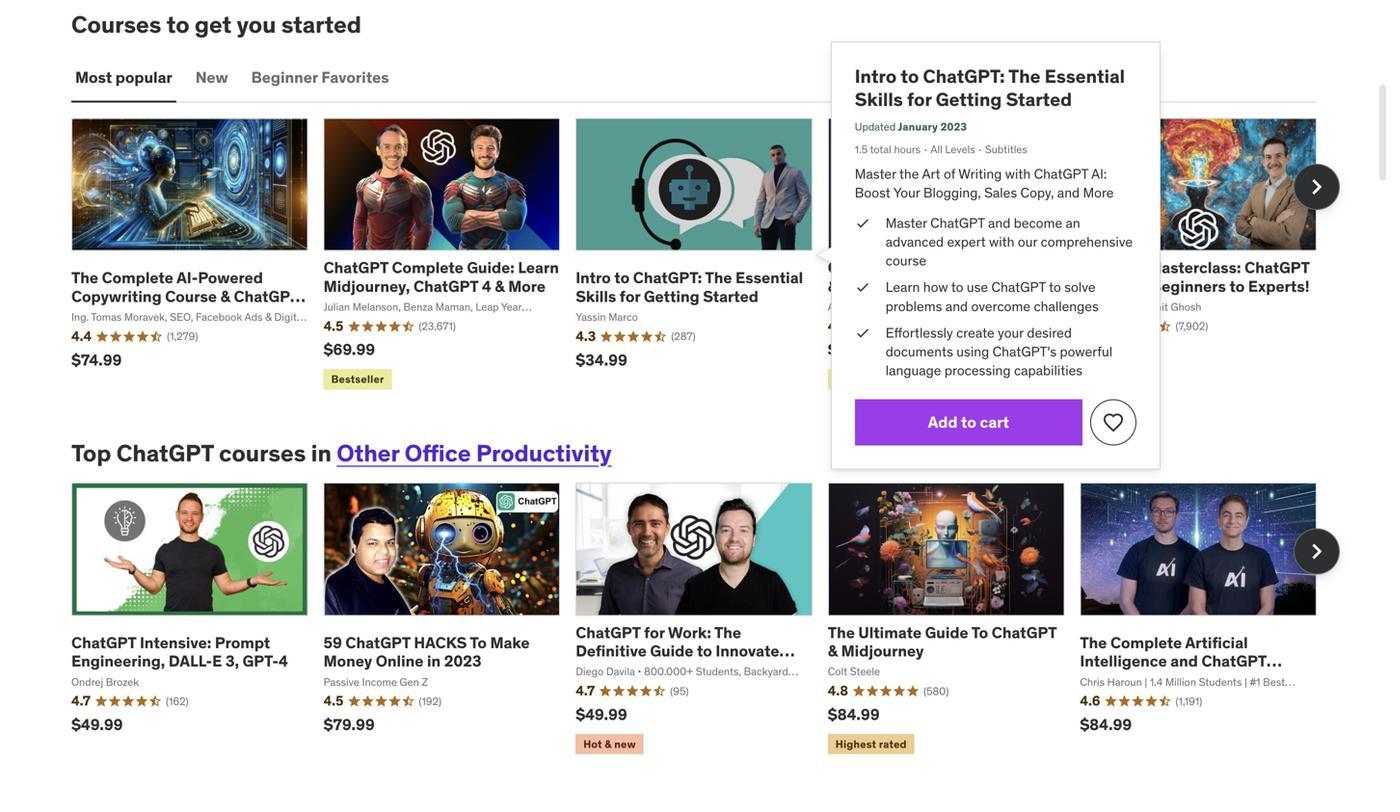 Task type: vqa. For each thing, say whether or not it's contained in the screenshot.
right 4
yes



Task type: describe. For each thing, give the bounding box(es) containing it.
most popular
[[75, 67, 172, 87]]

all
[[931, 143, 942, 156]]

intro to chatgpt: the essential skills for getting started updated january 2023
[[855, 65, 1125, 133]]

to inside intro to chatgpt: the essential skills for getting started updated january 2023
[[901, 65, 919, 88]]

an
[[1066, 214, 1080, 232]]

engineering,
[[71, 652, 165, 671]]

1.5 total hours
[[855, 143, 921, 156]]

& inside chatgpt complete guide: learn midjourney, chatgpt 4 & more
[[495, 276, 505, 296]]

processing
[[945, 362, 1011, 379]]

chatgpt inside chatgpt for work: the definitive guide to innovate with ai
[[576, 623, 641, 643]]

intelligence
[[1080, 652, 1167, 671]]

getting for intro to chatgpt: the essential skills for getting started yassin marco
[[644, 287, 699, 306]]

chatgpt masterclass: chatgpt guide for beginners to experts! link
[[1080, 258, 1310, 296]]

add
[[928, 413, 958, 432]]

writing
[[958, 165, 1002, 182]]

other
[[337, 439, 399, 468]]

effortlessly create your desired documents using chatgpt's powerful language processing capabilities
[[886, 324, 1113, 379]]

and inside learn how to use chatgpt to solve problems and overcome challenges
[[945, 298, 968, 315]]

to left get
[[166, 10, 189, 39]]

intro for intro to chatgpt: the essential skills for getting started updated january 2023
[[855, 65, 897, 88]]

chatgpt complete guide: learn midjourney, chatgpt 4 & more link
[[323, 258, 559, 296]]

midjourney,
[[323, 276, 410, 296]]

the complete artificial intelligence and chatgpt course link
[[1080, 633, 1282, 690]]

learn inside learn how to use chatgpt to solve problems and overcome challenges
[[886, 279, 920, 296]]

to left use
[[951, 279, 963, 296]]

chatgpt inside the complete ai-powered copywriting course & chatgpt course
[[234, 287, 299, 306]]

chatgpt masterclass: chatgpt guide for beginners to experts!
[[1080, 258, 1310, 296]]

office
[[405, 439, 471, 468]]

complete for midjourney,
[[392, 258, 463, 278]]

sales
[[984, 184, 1017, 201]]

learn inside chatgpt complete guide: learn midjourney, chatgpt 4 & more
[[518, 258, 559, 278]]

powered
[[198, 268, 263, 288]]

3,
[[225, 652, 239, 671]]

guide:
[[467, 258, 515, 278]]

subtitles
[[985, 143, 1027, 156]]

the inside intro to chatgpt: the essential skills for getting started yassin marco
[[705, 268, 732, 288]]

capabilities
[[1014, 362, 1083, 379]]

other office productivity link
[[337, 439, 612, 468]]

for inside chatgpt masterclass: chatgpt guide for beginners to experts!
[[1127, 276, 1147, 296]]

chatgpt for work: the definitive guide to innovate with ai
[[576, 623, 779, 680]]

2023 inside 59 chatgpt hacks to make money online in 2023
[[444, 652, 482, 671]]

work:
[[668, 623, 711, 643]]

chatgpt intensive: prompt engineering, dall-e 3, gpt-4 link
[[71, 633, 288, 671]]

intensive:
[[140, 633, 211, 653]]

for inside intro to chatgpt: the essential skills for getting started updated january 2023
[[907, 88, 932, 111]]

courses
[[219, 439, 306, 468]]

with inside master the art of writing with chatgpt ai: boost your blogging, sales copy, and more
[[1005, 165, 1031, 182]]

guide inside chatgpt masterclass: chatgpt guide for beginners to experts!
[[1080, 276, 1123, 296]]

ai-
[[176, 268, 198, 288]]

carousel element containing chatgpt complete guide: learn midjourney, chatgpt 4 & more
[[71, 118, 1340, 394]]

chatgpt intensive: prompt engineering, dall-e 3, gpt-4
[[71, 633, 288, 671]]

intro for intro to chatgpt: the essential skills for getting started yassin marco
[[576, 268, 611, 288]]

hacks
[[414, 633, 467, 653]]

chatgpt inside master the art of writing with chatgpt ai: boost your blogging, sales copy, and more
[[1034, 165, 1088, 182]]

essential for intro to chatgpt: the essential skills for getting started yassin marco
[[736, 268, 803, 288]]

how
[[923, 279, 948, 296]]

course inside the complete artificial intelligence and chatgpt course
[[1080, 670, 1132, 690]]

2023 inside intro to chatgpt: the essential skills for getting started updated january 2023
[[940, 120, 967, 133]]

gpt-
[[242, 652, 279, 671]]

ai:
[[1091, 165, 1107, 182]]

most popular button
[[71, 54, 176, 101]]

challenges
[[1034, 298, 1099, 315]]

advanced
[[886, 233, 944, 251]]

all levels
[[931, 143, 975, 156]]

top
[[71, 439, 111, 468]]

your
[[998, 324, 1024, 342]]

ultimate
[[858, 623, 922, 643]]

beginner
[[251, 67, 318, 87]]

of
[[944, 165, 955, 182]]

innovate
[[716, 642, 779, 661]]

to for guide
[[971, 623, 988, 643]]

1.5
[[855, 143, 868, 156]]

hours
[[894, 143, 921, 156]]

4 inside "chatgpt intensive: prompt engineering, dall-e 3, gpt-4"
[[279, 652, 288, 671]]

chatgpt inside "chatgpt intensive: prompt engineering, dall-e 3, gpt-4"
[[71, 633, 136, 653]]

overcome
[[971, 298, 1030, 315]]

add to cart
[[928, 413, 1009, 432]]

most
[[75, 67, 112, 87]]

xsmall image for learn
[[855, 278, 870, 297]]

our
[[1018, 233, 1037, 251]]

started for intro to chatgpt: the essential skills for getting started updated january 2023
[[1006, 88, 1072, 111]]

guide inside the ultimate guide to chatgpt & midjourney
[[925, 623, 968, 643]]

0 horizontal spatial course
[[71, 305, 123, 325]]

chatgpt inside 59 chatgpt hacks to make money online in 2023
[[345, 633, 410, 653]]

updated
[[855, 120, 896, 133]]

xsmall image for master
[[855, 214, 870, 233]]

ai
[[611, 660, 626, 680]]

4.3
[[576, 328, 596, 345]]

the complete artificial intelligence and chatgpt course
[[1080, 633, 1266, 690]]

xsmall image for effortlessly
[[855, 324, 870, 343]]

expert
[[947, 233, 986, 251]]

become
[[1014, 214, 1062, 232]]

add to cart button
[[855, 400, 1082, 446]]

chatgpt inside the complete artificial intelligence and chatgpt course
[[1201, 652, 1266, 671]]

with inside master chatgpt and become an advanced expert with our comprehensive course
[[989, 233, 1015, 251]]

effortlessly
[[886, 324, 953, 342]]

boost
[[855, 184, 890, 201]]

master for master chatgpt and become an advanced expert with our comprehensive course
[[886, 214, 927, 232]]

beginners
[[1151, 276, 1226, 296]]

carousel element containing chatgpt for work: the definitive guide to innovate with ai
[[71, 483, 1340, 759]]

to inside button
[[961, 413, 976, 432]]

language
[[886, 362, 941, 379]]

problems
[[886, 298, 942, 315]]

you
[[237, 10, 276, 39]]

in inside 59 chatgpt hacks to make money online in 2023
[[427, 652, 441, 671]]

definitive
[[576, 642, 647, 661]]

& inside the complete ai-powered copywriting course & chatgpt course
[[220, 287, 230, 306]]

using
[[956, 343, 989, 361]]

use
[[967, 279, 988, 296]]

started
[[281, 10, 361, 39]]



Task type: locate. For each thing, give the bounding box(es) containing it.
started inside intro to chatgpt: the essential skills for getting started yassin marco
[[703, 287, 759, 306]]

intro inside intro to chatgpt: the essential skills for getting started updated january 2023
[[855, 65, 897, 88]]

popular
[[115, 67, 172, 87]]

0 vertical spatial 2023
[[940, 120, 967, 133]]

chatgpt: up marco
[[633, 268, 702, 288]]

get
[[195, 10, 231, 39]]

chatgpt: up january in the top of the page
[[923, 65, 1005, 88]]

online
[[376, 652, 424, 671]]

masterclass:
[[1148, 258, 1241, 278]]

productivity
[[476, 439, 612, 468]]

0 horizontal spatial essential
[[736, 268, 803, 288]]

1 xsmall image from the top
[[855, 214, 870, 233]]

0 horizontal spatial intro to chatgpt: the essential skills for getting started link
[[576, 268, 803, 306]]

the ultimate guide to chatgpt & midjourney
[[828, 623, 1057, 661]]

0 horizontal spatial more
[[508, 276, 546, 296]]

powerful
[[1060, 343, 1113, 361]]

intro to chatgpt: the essential skills for getting started link up subtitles
[[855, 65, 1125, 111]]

and up an
[[1057, 184, 1080, 201]]

2 xsmall image from the top
[[855, 278, 870, 297]]

to inside chatgpt masterclass: chatgpt guide for beginners to experts!
[[1229, 276, 1245, 296]]

complete left ai-
[[102, 268, 173, 288]]

&
[[495, 276, 505, 296], [220, 287, 230, 306], [828, 642, 838, 661]]

0 vertical spatial master
[[855, 165, 896, 182]]

for left beginners
[[1127, 276, 1147, 296]]

1 vertical spatial essential
[[736, 268, 803, 288]]

the inside intro to chatgpt: the essential skills for getting started updated january 2023
[[1008, 65, 1041, 88]]

2 vertical spatial xsmall image
[[855, 324, 870, 343]]

more
[[1083, 184, 1114, 201], [508, 276, 546, 296]]

the complete ai-powered copywriting course & chatgpt course link
[[71, 268, 305, 325]]

1 vertical spatial chatgpt:
[[633, 268, 702, 288]]

to up challenges
[[1049, 279, 1061, 296]]

2 horizontal spatial course
[[1080, 670, 1132, 690]]

midjourney
[[841, 642, 924, 661]]

2023 up all levels
[[940, 120, 967, 133]]

prompt
[[215, 633, 270, 653]]

1 vertical spatial in
[[427, 652, 441, 671]]

guide up challenges
[[1080, 276, 1123, 296]]

getting inside intro to chatgpt: the essential skills for getting started yassin marco
[[644, 287, 699, 306]]

master for master the art of writing with chatgpt ai: boost your blogging, sales copy, and more
[[855, 165, 896, 182]]

1 vertical spatial started
[[703, 287, 759, 306]]

0 horizontal spatial complete
[[102, 268, 173, 288]]

complete
[[392, 258, 463, 278], [102, 268, 173, 288], [1110, 633, 1182, 653]]

complete inside the complete ai-powered copywriting course & chatgpt course
[[102, 268, 173, 288]]

chatgpt: for intro to chatgpt: the essential skills for getting started updated january 2023
[[923, 65, 1005, 88]]

in
[[311, 439, 332, 468], [427, 652, 441, 671]]

learn
[[518, 258, 559, 278], [886, 279, 920, 296]]

skills up yassin
[[576, 287, 616, 306]]

skills for intro to chatgpt: the essential skills for getting started updated january 2023
[[855, 88, 903, 111]]

intro to chatgpt: the essential skills for getting started link for master the art of writing with chatgpt ai: boost your blogging, sales copy, and more
[[855, 65, 1125, 111]]

0 horizontal spatial guide
[[650, 642, 693, 661]]

guide right ai
[[650, 642, 693, 661]]

4 inside chatgpt complete guide: learn midjourney, chatgpt 4 & more
[[482, 276, 491, 296]]

0 horizontal spatial intro
[[576, 268, 611, 288]]

learn up problems
[[886, 279, 920, 296]]

0 horizontal spatial learn
[[518, 258, 559, 278]]

1 vertical spatial more
[[508, 276, 546, 296]]

1 horizontal spatial 4
[[482, 276, 491, 296]]

complete left guide:
[[392, 258, 463, 278]]

1 vertical spatial learn
[[886, 279, 920, 296]]

master up advanced
[[886, 214, 927, 232]]

0 vertical spatial carousel element
[[71, 118, 1340, 394]]

essential inside intro to chatgpt: the essential skills for getting started yassin marco
[[736, 268, 803, 288]]

chatgpt's
[[992, 343, 1057, 361]]

287 reviews element
[[671, 329, 696, 344]]

4
[[482, 276, 491, 296], [279, 652, 288, 671]]

getting up levels
[[936, 88, 1002, 111]]

essential for intro to chatgpt: the essential skills for getting started updated january 2023
[[1045, 65, 1125, 88]]

more inside master the art of writing with chatgpt ai: boost your blogging, sales copy, and more
[[1083, 184, 1114, 201]]

started inside intro to chatgpt: the essential skills for getting started updated january 2023
[[1006, 88, 1072, 111]]

1 horizontal spatial essential
[[1045, 65, 1125, 88]]

the complete ai-powered copywriting course & chatgpt course
[[71, 268, 299, 325]]

xsmall image down boost
[[855, 214, 870, 233]]

1 horizontal spatial started
[[1006, 88, 1072, 111]]

with up "sales"
[[1005, 165, 1031, 182]]

complete for copywriting
[[102, 268, 173, 288]]

getting for intro to chatgpt: the essential skills for getting started updated january 2023
[[936, 88, 1002, 111]]

1 vertical spatial carousel element
[[71, 483, 1340, 759]]

to left make on the left bottom of page
[[470, 633, 487, 653]]

artificial
[[1185, 633, 1248, 653]]

getting
[[936, 88, 1002, 111], [644, 287, 699, 306]]

and inside master the art of writing with chatgpt ai: boost your blogging, sales copy, and more
[[1057, 184, 1080, 201]]

59 chatgpt hacks to make money online in 2023
[[323, 633, 530, 671]]

0 horizontal spatial to
[[470, 633, 487, 653]]

the
[[899, 165, 919, 182]]

intro to chatgpt: the essential skills for getting started yassin marco
[[576, 268, 803, 324]]

blogging,
[[923, 184, 981, 201]]

0 horizontal spatial in
[[311, 439, 332, 468]]

next image
[[1301, 537, 1332, 567]]

skills for intro to chatgpt: the essential skills for getting started yassin marco
[[576, 287, 616, 306]]

learn how to use chatgpt to solve problems and overcome challenges
[[886, 279, 1099, 315]]

1 horizontal spatial skills
[[855, 88, 903, 111]]

the inside the ultimate guide to chatgpt & midjourney
[[828, 623, 855, 643]]

intro to chatgpt: the essential skills for getting started link up (287)
[[576, 268, 803, 306]]

master inside master chatgpt and become an advanced expert with our comprehensive course
[[886, 214, 927, 232]]

in left other
[[311, 439, 332, 468]]

for inside intro to chatgpt: the essential skills for getting started yassin marco
[[620, 287, 640, 306]]

1 horizontal spatial in
[[427, 652, 441, 671]]

1 vertical spatial master
[[886, 214, 927, 232]]

0 vertical spatial started
[[1006, 88, 1072, 111]]

favorites
[[321, 67, 389, 87]]

3 xsmall image from the top
[[855, 324, 870, 343]]

the inside the complete ai-powered copywriting course & chatgpt course
[[71, 268, 98, 288]]

59
[[323, 633, 342, 653]]

wishlist image
[[1102, 411, 1125, 434]]

xsmall image left how at top
[[855, 278, 870, 297]]

intro inside intro to chatgpt: the essential skills for getting started yassin marco
[[576, 268, 611, 288]]

1 vertical spatial skills
[[576, 287, 616, 306]]

to up january in the top of the page
[[901, 65, 919, 88]]

skills inside intro to chatgpt: the essential skills for getting started yassin marco
[[576, 287, 616, 306]]

xsmall image
[[855, 214, 870, 233], [855, 278, 870, 297], [855, 324, 870, 343]]

chatgpt complete guide: learn midjourney, chatgpt 4 & more
[[323, 258, 559, 296]]

master chatgpt and become an advanced expert with our comprehensive course
[[886, 214, 1133, 270]]

0 horizontal spatial started
[[703, 287, 759, 306]]

courses to get you started
[[71, 10, 361, 39]]

marco
[[608, 310, 638, 324]]

started
[[1006, 88, 1072, 111], [703, 287, 759, 306]]

chatgpt: inside intro to chatgpt: the essential skills for getting started yassin marco
[[633, 268, 702, 288]]

(287)
[[671, 330, 696, 343]]

the inside chatgpt for work: the definitive guide to innovate with ai
[[714, 623, 741, 643]]

with inside chatgpt for work: the definitive guide to innovate with ai
[[576, 660, 608, 680]]

guide
[[1080, 276, 1123, 296], [925, 623, 968, 643], [650, 642, 693, 661]]

complete for and
[[1110, 633, 1182, 653]]

to
[[166, 10, 189, 39], [901, 65, 919, 88], [614, 268, 630, 288], [1229, 276, 1245, 296], [951, 279, 963, 296], [1049, 279, 1061, 296], [961, 413, 976, 432], [697, 642, 712, 661]]

and down "sales"
[[988, 214, 1011, 232]]

chatgpt inside master chatgpt and become an advanced expert with our comprehensive course
[[930, 214, 985, 232]]

new
[[195, 67, 228, 87]]

0 vertical spatial xsmall image
[[855, 214, 870, 233]]

getting up (287)
[[644, 287, 699, 306]]

courses
[[71, 10, 161, 39]]

desired
[[1027, 324, 1072, 342]]

cart
[[980, 413, 1009, 432]]

to left cart
[[961, 413, 976, 432]]

1 horizontal spatial 2023
[[940, 120, 967, 133]]

guide right ultimate
[[925, 623, 968, 643]]

to left the experts!
[[1229, 276, 1245, 296]]

to inside intro to chatgpt: the essential skills for getting started yassin marco
[[614, 268, 630, 288]]

2023 left make on the left bottom of page
[[444, 652, 482, 671]]

1 vertical spatial 2023
[[444, 652, 482, 671]]

0 horizontal spatial skills
[[576, 287, 616, 306]]

1 vertical spatial intro
[[576, 268, 611, 288]]

the ultimate guide to chatgpt & midjourney link
[[828, 623, 1057, 661]]

1 vertical spatial with
[[989, 233, 1015, 251]]

copywriting
[[71, 287, 162, 306]]

make
[[490, 633, 530, 653]]

2023
[[940, 120, 967, 133], [444, 652, 482, 671]]

create
[[956, 324, 995, 342]]

1 horizontal spatial more
[[1083, 184, 1114, 201]]

the inside the complete artificial intelligence and chatgpt course
[[1080, 633, 1107, 653]]

dall-
[[169, 652, 212, 671]]

0 horizontal spatial 4
[[279, 652, 288, 671]]

intro to chatgpt: the essential skills for getting started link for $34.99
[[576, 268, 803, 306]]

2 horizontal spatial complete
[[1110, 633, 1182, 653]]

1 horizontal spatial getting
[[936, 88, 1002, 111]]

and inside master chatgpt and become an advanced expert with our comprehensive course
[[988, 214, 1011, 232]]

1 horizontal spatial complete
[[392, 258, 463, 278]]

in right online
[[427, 652, 441, 671]]

complete left artificial
[[1110, 633, 1182, 653]]

comprehensive
[[1041, 233, 1133, 251]]

carousel element
[[71, 118, 1340, 394], [71, 483, 1340, 759]]

1 vertical spatial xsmall image
[[855, 278, 870, 297]]

& inside the ultimate guide to chatgpt & midjourney
[[828, 642, 838, 661]]

chatgpt inside the ultimate guide to chatgpt & midjourney
[[992, 623, 1057, 643]]

1 horizontal spatial to
[[971, 623, 988, 643]]

0 vertical spatial intro
[[855, 65, 897, 88]]

chatgpt for work: the definitive guide to innovate with ai link
[[576, 623, 795, 680]]

master up boost
[[855, 165, 896, 182]]

1 vertical spatial 4
[[279, 652, 288, 671]]

experts!
[[1248, 276, 1310, 296]]

1 horizontal spatial &
[[495, 276, 505, 296]]

to inside 59 chatgpt hacks to make money online in 2023
[[470, 633, 487, 653]]

0 vertical spatial 4
[[482, 276, 491, 296]]

chatgpt: for intro to chatgpt: the essential skills for getting started yassin marco
[[633, 268, 702, 288]]

0 vertical spatial in
[[311, 439, 332, 468]]

chatgpt inside learn how to use chatgpt to solve problems and overcome challenges
[[991, 279, 1046, 296]]

levels
[[945, 143, 975, 156]]

2 vertical spatial with
[[576, 660, 608, 680]]

1 vertical spatial intro to chatgpt: the essential skills for getting started link
[[576, 268, 803, 306]]

0 vertical spatial skills
[[855, 88, 903, 111]]

and
[[1057, 184, 1080, 201], [988, 214, 1011, 232], [945, 298, 968, 315], [1170, 652, 1198, 671]]

0 vertical spatial essential
[[1045, 65, 1125, 88]]

for up january in the top of the page
[[907, 88, 932, 111]]

0 horizontal spatial chatgpt:
[[633, 268, 702, 288]]

art
[[922, 165, 940, 182]]

to
[[971, 623, 988, 643], [470, 633, 487, 653]]

course
[[165, 287, 217, 306], [71, 305, 123, 325], [1080, 670, 1132, 690]]

1 carousel element from the top
[[71, 118, 1340, 394]]

guide inside chatgpt for work: the definitive guide to innovate with ai
[[650, 642, 693, 661]]

master
[[855, 165, 896, 182], [886, 214, 927, 232]]

essential inside intro to chatgpt: the essential skills for getting started updated january 2023
[[1045, 65, 1125, 88]]

chatgpt: inside intro to chatgpt: the essential skills for getting started updated january 2023
[[923, 65, 1005, 88]]

0 vertical spatial chatgpt:
[[923, 65, 1005, 88]]

complete inside the complete artificial intelligence and chatgpt course
[[1110, 633, 1182, 653]]

and inside the complete artificial intelligence and chatgpt course
[[1170, 652, 1198, 671]]

1 horizontal spatial chatgpt:
[[923, 65, 1005, 88]]

1 vertical spatial getting
[[644, 287, 699, 306]]

for left work:
[[644, 623, 665, 643]]

0 vertical spatial intro to chatgpt: the essential skills for getting started link
[[855, 65, 1125, 111]]

1 horizontal spatial guide
[[925, 623, 968, 643]]

to inside the ultimate guide to chatgpt & midjourney
[[971, 623, 988, 643]]

to inside chatgpt for work: the definitive guide to innovate with ai
[[697, 642, 712, 661]]

the
[[1008, 65, 1041, 88], [71, 268, 98, 288], [705, 268, 732, 288], [714, 623, 741, 643], [828, 623, 855, 643], [1080, 633, 1107, 653]]

0 vertical spatial getting
[[936, 88, 1002, 111]]

0 vertical spatial learn
[[518, 258, 559, 278]]

beginner favorites
[[251, 67, 389, 87]]

your
[[893, 184, 920, 201]]

new button
[[192, 54, 232, 101]]

0 horizontal spatial getting
[[644, 287, 699, 306]]

with left ai
[[576, 660, 608, 680]]

solve
[[1064, 279, 1096, 296]]

complete inside chatgpt complete guide: learn midjourney, chatgpt 4 & more
[[392, 258, 463, 278]]

0 vertical spatial more
[[1083, 184, 1114, 201]]

january
[[898, 120, 938, 133]]

to left innovate
[[697, 642, 712, 661]]

skills up updated
[[855, 88, 903, 111]]

2 carousel element from the top
[[71, 483, 1340, 759]]

intro up updated
[[855, 65, 897, 88]]

and right intelligence
[[1170, 652, 1198, 671]]

documents
[[886, 343, 953, 361]]

learn right guide:
[[518, 258, 559, 278]]

to right ultimate
[[971, 623, 988, 643]]

1 horizontal spatial course
[[165, 287, 217, 306]]

getting inside intro to chatgpt: the essential skills for getting started updated january 2023
[[936, 88, 1002, 111]]

to for hacks
[[470, 633, 487, 653]]

and down use
[[945, 298, 968, 315]]

with left 'our'
[[989, 233, 1015, 251]]

to up marco
[[614, 268, 630, 288]]

top chatgpt courses in other office productivity
[[71, 439, 612, 468]]

1 horizontal spatial intro to chatgpt: the essential skills for getting started link
[[855, 65, 1125, 111]]

for inside chatgpt for work: the definitive guide to innovate with ai
[[644, 623, 665, 643]]

0 vertical spatial with
[[1005, 165, 1031, 182]]

master inside master the art of writing with chatgpt ai: boost your blogging, sales copy, and more
[[855, 165, 896, 182]]

e
[[212, 652, 222, 671]]

next image
[[1301, 172, 1332, 202]]

more inside chatgpt complete guide: learn midjourney, chatgpt 4 & more
[[508, 276, 546, 296]]

1 horizontal spatial intro
[[855, 65, 897, 88]]

2 horizontal spatial guide
[[1080, 276, 1123, 296]]

xsmall image left effortlessly
[[855, 324, 870, 343]]

intro up yassin
[[576, 268, 611, 288]]

for up marco
[[620, 287, 640, 306]]

beginner favorites button
[[247, 54, 393, 101]]

started for intro to chatgpt: the essential skills for getting started yassin marco
[[703, 287, 759, 306]]

2 horizontal spatial &
[[828, 642, 838, 661]]

0 horizontal spatial 2023
[[444, 652, 482, 671]]

0 horizontal spatial &
[[220, 287, 230, 306]]

chatgpt
[[1034, 165, 1088, 182], [930, 214, 985, 232], [323, 258, 388, 278], [1080, 258, 1145, 278], [1245, 258, 1309, 278], [414, 276, 478, 296], [991, 279, 1046, 296], [234, 287, 299, 306], [116, 439, 214, 468], [576, 623, 641, 643], [992, 623, 1057, 643], [71, 633, 136, 653], [345, 633, 410, 653], [1201, 652, 1266, 671]]

$34.99
[[576, 350, 627, 370]]

1 horizontal spatial learn
[[886, 279, 920, 296]]

skills inside intro to chatgpt: the essential skills for getting started updated january 2023
[[855, 88, 903, 111]]



